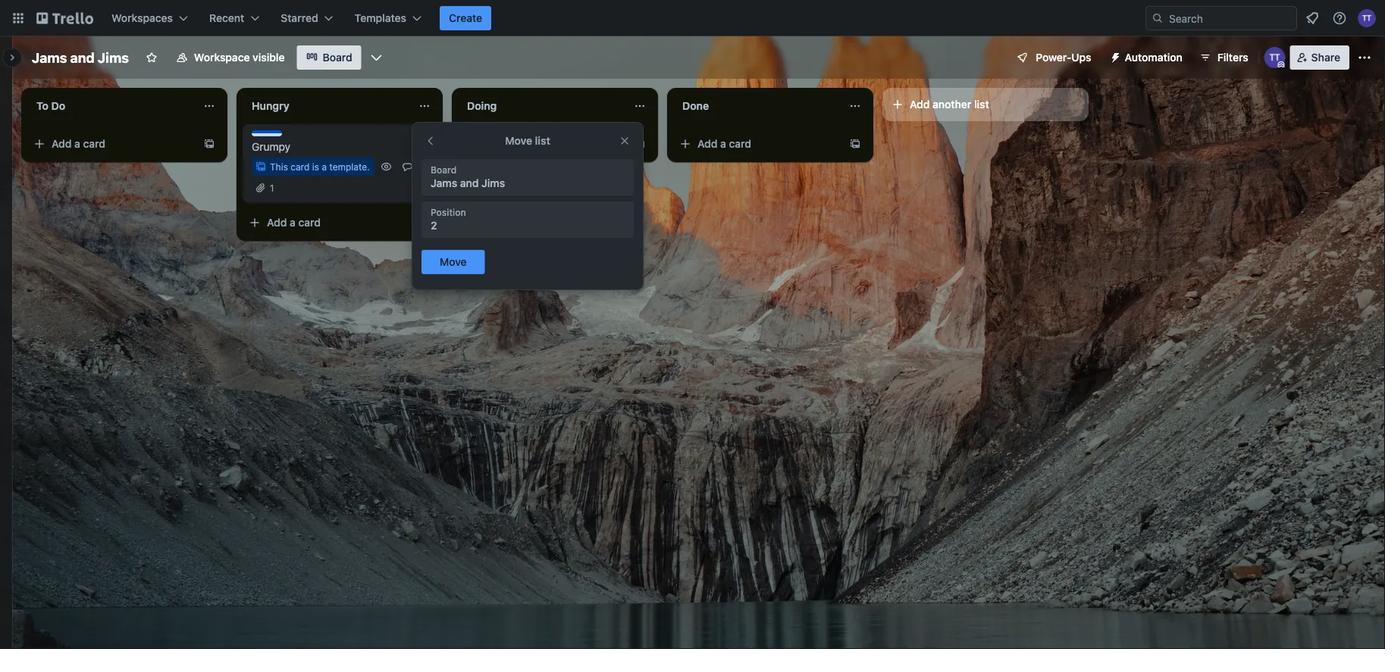 Task type: locate. For each thing, give the bounding box(es) containing it.
board inside board jams and jims
[[431, 165, 457, 175]]

workspace visible
[[194, 51, 285, 64]]

a for hungry
[[290, 216, 296, 229]]

a down done text box
[[720, 138, 726, 150]]

create
[[449, 12, 482, 24]]

and
[[70, 49, 95, 66], [460, 177, 479, 190]]

customize views image
[[369, 50, 384, 65]]

card down done text box
[[729, 138, 752, 150]]

grumpy
[[252, 141, 291, 153]]

share
[[1312, 51, 1341, 64]]

ups
[[1072, 51, 1092, 64]]

0 horizontal spatial board
[[323, 51, 352, 64]]

terry turtle (terryturtle) image right open information menu icon
[[1358, 9, 1376, 27]]

card down 'doing' text box
[[514, 138, 536, 150]]

a
[[74, 138, 80, 150], [505, 138, 511, 150], [720, 138, 726, 150], [322, 162, 327, 172], [290, 216, 296, 229]]

To Do text field
[[27, 94, 194, 118]]

add a card down the this
[[267, 216, 321, 229]]

a down this card is a template.
[[290, 216, 296, 229]]

add down done
[[698, 138, 718, 150]]

add a card button down "to do" text box
[[27, 132, 197, 156]]

add a card button down this card is a template.
[[243, 211, 413, 235]]

0 notifications image
[[1304, 9, 1322, 27]]

add for done
[[698, 138, 718, 150]]

1 vertical spatial jims
[[482, 177, 505, 190]]

0 vertical spatial and
[[70, 49, 95, 66]]

card for to do
[[83, 138, 105, 150]]

star or unstar board image
[[146, 52, 158, 64]]

1 vertical spatial board
[[431, 165, 457, 175]]

board
[[323, 51, 352, 64], [431, 165, 457, 175]]

1
[[417, 162, 421, 172], [270, 183, 274, 193]]

add a card button
[[27, 132, 197, 156], [458, 132, 628, 156], [673, 132, 843, 156], [243, 211, 413, 235]]

add
[[910, 98, 930, 111], [52, 138, 72, 150], [482, 138, 502, 150], [698, 138, 718, 150], [267, 216, 287, 229]]

None submit
[[422, 250, 485, 275]]

0 vertical spatial terry turtle (terryturtle) image
[[1358, 9, 1376, 27]]

power-ups
[[1036, 51, 1092, 64]]

0 vertical spatial create from template… image
[[849, 138, 861, 150]]

automation
[[1125, 51, 1183, 64]]

jams inside text field
[[32, 49, 67, 66]]

card down is
[[298, 216, 321, 229]]

add a card
[[52, 138, 105, 150], [482, 138, 536, 150], [698, 138, 752, 150], [267, 216, 321, 229]]

0 vertical spatial jams
[[32, 49, 67, 66]]

1 horizontal spatial and
[[460, 177, 479, 190]]

board up position
[[431, 165, 457, 175]]

and up position
[[460, 177, 479, 190]]

add another list
[[910, 98, 989, 111]]

jams down back to home image
[[32, 49, 67, 66]]

this
[[270, 162, 288, 172]]

list
[[974, 98, 989, 111], [535, 135, 550, 147]]

and down back to home image
[[70, 49, 95, 66]]

1 vertical spatial and
[[460, 177, 479, 190]]

0 horizontal spatial and
[[70, 49, 95, 66]]

jims inside text field
[[98, 49, 129, 66]]

add a card down the do at the top left of page
[[52, 138, 105, 150]]

1 vertical spatial 1
[[270, 183, 274, 193]]

0 vertical spatial jims
[[98, 49, 129, 66]]

0 horizontal spatial terry turtle (terryturtle) image
[[1265, 47, 1286, 68]]

workspaces button
[[102, 6, 197, 30]]

terry turtle (terryturtle) image
[[1358, 9, 1376, 27], [1265, 47, 1286, 68]]

share button
[[1290, 45, 1350, 70]]

0 horizontal spatial jims
[[98, 49, 129, 66]]

1 create from template… image from the left
[[203, 138, 215, 150]]

board for board
[[323, 51, 352, 64]]

a down "to do" text box
[[74, 138, 80, 150]]

card for hungry
[[298, 216, 321, 229]]

hungry
[[252, 100, 290, 112]]

a down 'doing' text box
[[505, 138, 511, 150]]

add a card button down 'doing' text box
[[458, 132, 628, 156]]

1 horizontal spatial list
[[974, 98, 989, 111]]

1 vertical spatial create from template… image
[[419, 217, 431, 229]]

1 vertical spatial list
[[535, 135, 550, 147]]

workspace
[[194, 51, 250, 64]]

1 down the this
[[270, 183, 274, 193]]

create from template… image for done
[[849, 138, 861, 150]]

jams and jims
[[32, 49, 129, 66]]

jims
[[98, 49, 129, 66], [482, 177, 505, 190]]

2 create from template… image from the left
[[634, 138, 646, 150]]

1 horizontal spatial 1
[[417, 162, 421, 172]]

list right move
[[535, 135, 550, 147]]

0 vertical spatial 1
[[417, 162, 421, 172]]

move
[[505, 135, 532, 147]]

visible
[[253, 51, 285, 64]]

0 vertical spatial board
[[323, 51, 352, 64]]

0 vertical spatial list
[[974, 98, 989, 111]]

1 vertical spatial terry turtle (terryturtle) image
[[1265, 47, 1286, 68]]

0 horizontal spatial jams
[[32, 49, 67, 66]]

add a card for done
[[698, 138, 752, 150]]

Done text field
[[673, 94, 840, 118]]

create from template… image
[[849, 138, 861, 150], [419, 217, 431, 229]]

add a card button for doing
[[458, 132, 628, 156]]

create from template… image for doing
[[634, 138, 646, 150]]

board jams and jims
[[431, 165, 505, 190]]

0 horizontal spatial list
[[535, 135, 550, 147]]

1 horizontal spatial create from template… image
[[634, 138, 646, 150]]

terry turtle (terryturtle) image right "filters"
[[1265, 47, 1286, 68]]

open information menu image
[[1332, 11, 1348, 26]]

board link
[[297, 45, 361, 70]]

is
[[312, 162, 319, 172]]

color: blue, title: none image
[[252, 130, 282, 136]]

do
[[51, 100, 65, 112]]

1 horizontal spatial create from template… image
[[849, 138, 861, 150]]

add down the this
[[267, 216, 287, 229]]

add a card button for to do
[[27, 132, 197, 156]]

1 horizontal spatial board
[[431, 165, 457, 175]]

and inside board jams and jims
[[460, 177, 479, 190]]

add left another
[[910, 98, 930, 111]]

2
[[431, 220, 437, 232]]

1 horizontal spatial jims
[[482, 177, 505, 190]]

a for to do
[[74, 138, 80, 150]]

jams
[[32, 49, 67, 66], [431, 177, 457, 190]]

jams up position
[[431, 177, 457, 190]]

1 horizontal spatial jams
[[431, 177, 457, 190]]

automation button
[[1104, 45, 1192, 70]]

0 horizontal spatial create from template… image
[[419, 217, 431, 229]]

card down "to do" text box
[[83, 138, 105, 150]]

jams inside board jams and jims
[[431, 177, 457, 190]]

add down the do at the top left of page
[[52, 138, 72, 150]]

create from template… image
[[203, 138, 215, 150], [634, 138, 646, 150]]

add a card down done
[[698, 138, 752, 150]]

search image
[[1152, 12, 1164, 24]]

list inside "button"
[[974, 98, 989, 111]]

doing
[[467, 100, 497, 112]]

templates button
[[346, 6, 431, 30]]

power-ups button
[[1006, 45, 1101, 70]]

1 left board jams and jims
[[417, 162, 421, 172]]

card
[[83, 138, 105, 150], [514, 138, 536, 150], [729, 138, 752, 150], [291, 162, 310, 172], [298, 216, 321, 229]]

board left customize views image
[[323, 51, 352, 64]]

list right another
[[974, 98, 989, 111]]

power-
[[1036, 51, 1072, 64]]

1 vertical spatial jams
[[431, 177, 457, 190]]

add a card button down done text box
[[673, 132, 843, 156]]

card for done
[[729, 138, 752, 150]]

another
[[933, 98, 972, 111]]

board for board jams and jims
[[431, 165, 457, 175]]

add for hungry
[[267, 216, 287, 229]]

1 horizontal spatial terry turtle (terryturtle) image
[[1358, 9, 1376, 27]]

done
[[682, 100, 709, 112]]

0 horizontal spatial create from template… image
[[203, 138, 215, 150]]



Task type: describe. For each thing, give the bounding box(es) containing it.
workspaces
[[111, 12, 173, 24]]

switch to… image
[[11, 11, 26, 26]]

Doing text field
[[458, 94, 625, 118]]

starred button
[[272, 6, 343, 30]]

filters button
[[1195, 45, 1253, 70]]

0 horizontal spatial 1
[[270, 183, 274, 193]]

add a card button for hungry
[[243, 211, 413, 235]]

starred
[[281, 12, 318, 24]]

and inside jams and jims text field
[[70, 49, 95, 66]]

move list
[[505, 135, 550, 147]]

add a card for hungry
[[267, 216, 321, 229]]

filters
[[1218, 51, 1249, 64]]

add a card button for done
[[673, 132, 843, 156]]

workspace visible button
[[167, 45, 294, 70]]

show menu image
[[1357, 50, 1373, 65]]

card left is
[[291, 162, 310, 172]]

Search field
[[1164, 7, 1297, 30]]

sm image
[[1104, 45, 1125, 67]]

add for to do
[[52, 138, 72, 150]]

add left move
[[482, 138, 502, 150]]

back to home image
[[36, 6, 93, 30]]

position 2
[[431, 207, 466, 232]]

a for done
[[720, 138, 726, 150]]

Hungry text field
[[243, 94, 409, 118]]

add another list button
[[883, 88, 1089, 121]]

create button
[[440, 6, 492, 30]]

position
[[431, 207, 466, 218]]

a right is
[[322, 162, 327, 172]]

Board name text field
[[24, 45, 136, 70]]

to
[[36, 100, 49, 112]]

grumpy link
[[252, 140, 428, 155]]

this card is a template.
[[270, 162, 370, 172]]

to do
[[36, 100, 65, 112]]

jims inside board jams and jims
[[482, 177, 505, 190]]

template.
[[329, 162, 370, 172]]

primary element
[[0, 0, 1385, 36]]

create from template… image for to do
[[203, 138, 215, 150]]

add inside "button"
[[910, 98, 930, 111]]

recent
[[209, 12, 244, 24]]

add a card for to do
[[52, 138, 105, 150]]

templates
[[355, 12, 406, 24]]

create from template… image for hungry
[[419, 217, 431, 229]]

this member is an admin of this board. image
[[1278, 61, 1285, 68]]

add a card down 'doing'
[[482, 138, 536, 150]]

recent button
[[200, 6, 269, 30]]



Task type: vqa. For each thing, say whether or not it's contained in the screenshot.
jams inside the text field
yes



